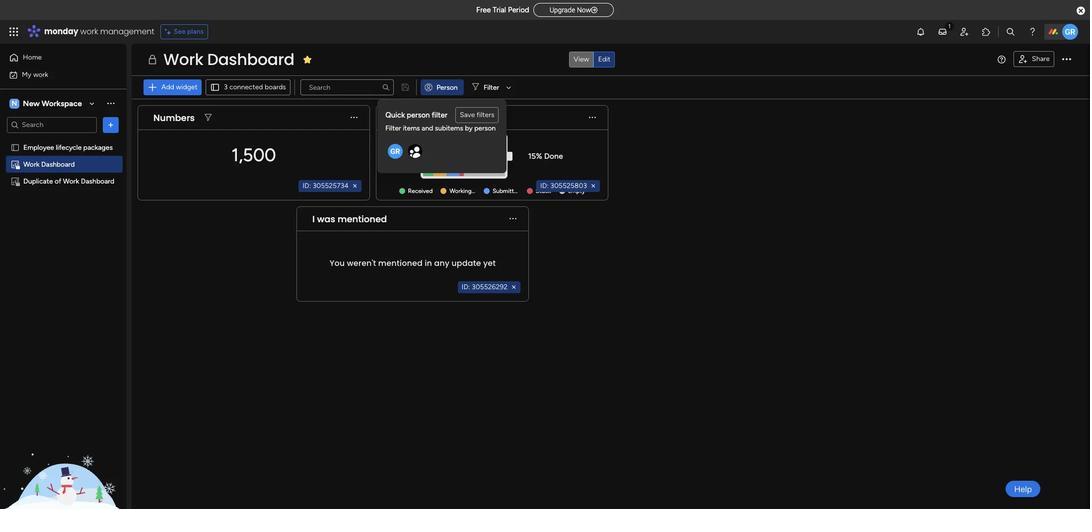 Task type: vqa. For each thing, say whether or not it's contained in the screenshot.
the Main associated with Main workspace
no



Task type: locate. For each thing, give the bounding box(es) containing it.
management
[[100, 26, 154, 37]]

work up duplicate on the left of the page
[[23, 160, 40, 169]]

0 horizontal spatial more dots image
[[510, 215, 517, 223]]

mentioned for weren't
[[378, 258, 423, 269]]

305526292
[[472, 283, 508, 292]]

work dashboard banner
[[132, 44, 1091, 99]]

305525803
[[551, 182, 587, 190]]

1 horizontal spatial dashboard
[[81, 177, 114, 186]]

0 vertical spatial private dashboard image
[[147, 54, 158, 66]]

remove image
[[351, 182, 359, 190], [510, 284, 518, 292]]

n
[[12, 99, 17, 108]]

filter for filter
[[484, 83, 499, 92]]

working on it
[[450, 188, 485, 195]]

private dashboard image up add widget popup button
[[147, 54, 158, 66]]

share button
[[1014, 51, 1055, 67]]

upgrade
[[550, 6, 575, 14]]

1 vertical spatial filter
[[386, 124, 401, 133]]

list box containing employee lifecycle packages
[[0, 137, 127, 324]]

work dashboard up of
[[23, 160, 75, 169]]

dashboard down 'packages'
[[81, 177, 114, 186]]

mentioned for was
[[338, 213, 387, 225]]

1 vertical spatial mentioned
[[378, 258, 423, 269]]

0 horizontal spatial work
[[23, 160, 40, 169]]

0 horizontal spatial remove image
[[351, 182, 359, 190]]

option
[[0, 139, 127, 141]]

empty
[[568, 188, 585, 195]]

id: for i was mentioned
[[462, 283, 470, 292]]

filter down the quick on the top left of page
[[386, 124, 401, 133]]

it
[[481, 188, 485, 195]]

i was mentioned
[[313, 213, 387, 225]]

0 horizontal spatial dashboard
[[41, 160, 75, 169]]

remove image for numbers
[[351, 182, 359, 190]]

1 horizontal spatial work
[[80, 26, 98, 37]]

3 connected boards button
[[206, 79, 291, 95]]

1 vertical spatial private dashboard image
[[10, 160, 20, 169]]

was
[[317, 213, 335, 225]]

0 horizontal spatial filter
[[386, 124, 401, 133]]

widget
[[176, 83, 198, 91]]

none search field inside work dashboard banner
[[301, 79, 394, 95]]

work inside banner
[[163, 48, 203, 71]]

work right my
[[33, 70, 48, 79]]

workspace
[[42, 99, 82, 108]]

1,500
[[232, 144, 276, 166]]

Work Dashboard field
[[161, 48, 297, 71]]

remove image inside id: 305526292 element
[[510, 284, 518, 292]]

work down see plans button
[[163, 48, 203, 71]]

id: 305526292
[[462, 283, 508, 292]]

list box
[[0, 137, 127, 324]]

1 horizontal spatial work dashboard
[[163, 48, 294, 71]]

workspace options image
[[106, 98, 116, 108]]

filter button
[[468, 79, 515, 95]]

filter
[[484, 83, 499, 92], [386, 124, 401, 133]]

lifecycle
[[56, 143, 82, 152]]

0 horizontal spatial id:
[[303, 182, 311, 190]]

1 horizontal spatial remove image
[[510, 284, 518, 292]]

workspace selection element
[[9, 98, 83, 110]]

0 vertical spatial work dashboard
[[163, 48, 294, 71]]

i
[[313, 213, 315, 225]]

dashboard up 3 connected boards
[[207, 48, 294, 71]]

packages
[[83, 143, 113, 152]]

quick
[[386, 111, 405, 120]]

edit
[[598, 55, 611, 64]]

update
[[452, 258, 481, 269]]

work dashboard
[[163, 48, 294, 71], [23, 160, 75, 169]]

filters
[[477, 111, 495, 119]]

1 image
[[945, 20, 954, 32]]

filter
[[432, 111, 448, 120]]

remove from favorites image
[[302, 54, 312, 64]]

1 horizontal spatial person
[[474, 124, 496, 133]]

work right of
[[63, 177, 79, 186]]

Filter dashboard by text search field
[[301, 79, 394, 95]]

1 vertical spatial remove image
[[510, 284, 518, 292]]

id: for numbers
[[303, 182, 311, 190]]

person down filters
[[474, 124, 496, 133]]

arrow down image
[[503, 81, 515, 93]]

3 connected boards
[[224, 83, 286, 91]]

work right monday
[[80, 26, 98, 37]]

private dashboard image inside list box
[[10, 160, 20, 169]]

id: 305525734
[[303, 182, 349, 190]]

1 horizontal spatial id:
[[462, 283, 470, 292]]

0 vertical spatial work
[[163, 48, 203, 71]]

0 vertical spatial filter
[[484, 83, 499, 92]]

private dashboard image
[[10, 177, 20, 186]]

2 horizontal spatial id:
[[540, 182, 549, 190]]

on
[[473, 188, 480, 195]]

work inside button
[[33, 70, 48, 79]]

menu image
[[998, 56, 1006, 64]]

0 vertical spatial work
[[80, 26, 98, 37]]

person
[[407, 111, 430, 120], [474, 124, 496, 133]]

duplicate
[[23, 177, 53, 186]]

0 vertical spatial dashboard
[[207, 48, 294, 71]]

0 horizontal spatial private dashboard image
[[10, 160, 20, 169]]

filter inside popup button
[[484, 83, 499, 92]]

1 horizontal spatial work
[[63, 177, 79, 186]]

person up items
[[407, 111, 430, 120]]

private dashboard image
[[147, 54, 158, 66], [10, 160, 20, 169]]

work dashboard up 3
[[163, 48, 294, 71]]

remove image right 305526292
[[510, 284, 518, 292]]

lottie animation image
[[0, 409, 127, 510]]

1 vertical spatial work
[[33, 70, 48, 79]]

options image
[[106, 120, 116, 130]]

apps image
[[982, 27, 992, 37]]

connected
[[229, 83, 263, 91]]

work
[[163, 48, 203, 71], [23, 160, 40, 169], [63, 177, 79, 186]]

display modes group
[[569, 52, 615, 68]]

2 horizontal spatial work
[[163, 48, 203, 71]]

public board image
[[10, 143, 20, 152]]

mentioned left in
[[378, 258, 423, 269]]

remove image right 305525734
[[351, 182, 359, 190]]

work
[[80, 26, 98, 37], [33, 70, 48, 79]]

work for monday
[[80, 26, 98, 37]]

0 horizontal spatial person
[[407, 111, 430, 120]]

id: left 305525803
[[540, 182, 549, 190]]

1 horizontal spatial more dots image
[[589, 114, 596, 121]]

remove image inside id: 305525734 element
[[351, 182, 359, 190]]

1 vertical spatial work dashboard
[[23, 160, 75, 169]]

id:
[[303, 182, 311, 190], [540, 182, 549, 190], [462, 283, 470, 292]]

id: left 305525734
[[303, 182, 311, 190]]

1 horizontal spatial filter
[[484, 83, 499, 92]]

add
[[161, 83, 174, 91]]

0 vertical spatial mentioned
[[338, 213, 387, 225]]

filter left arrow down 'image' on the left of page
[[484, 83, 499, 92]]

more dots image
[[351, 114, 358, 121]]

workspace image
[[9, 98, 19, 109]]

id: 305525803
[[540, 182, 587, 190]]

working
[[450, 188, 472, 195]]

1 horizontal spatial private dashboard image
[[147, 54, 158, 66]]

home button
[[6, 50, 107, 66]]

None search field
[[301, 79, 394, 95]]

private dashboard image up private dashboard image on the top of page
[[10, 160, 20, 169]]

0 horizontal spatial work dashboard
[[23, 160, 75, 169]]

2 horizontal spatial dashboard
[[207, 48, 294, 71]]

you
[[330, 258, 345, 269]]

remove image for i was mentioned
[[510, 284, 518, 292]]

1 vertical spatial work
[[23, 160, 40, 169]]

filter for filter items and subitems by person
[[386, 124, 401, 133]]

greg robinson image
[[1063, 24, 1079, 40]]

dashboard
[[207, 48, 294, 71], [41, 160, 75, 169], [81, 177, 114, 186]]

submitted
[[493, 188, 521, 195]]

mentioned right was
[[338, 213, 387, 225]]

monday
[[44, 26, 78, 37]]

0 horizontal spatial work
[[33, 70, 48, 79]]

person button
[[421, 79, 464, 95]]

mentioned
[[338, 213, 387, 225], [378, 258, 423, 269]]

more dots image
[[589, 114, 596, 121], [510, 215, 517, 223]]

search everything image
[[1006, 27, 1016, 37]]

employee
[[23, 143, 54, 152]]

id: left 305526292
[[462, 283, 470, 292]]

305525734
[[313, 182, 349, 190]]

0 vertical spatial remove image
[[351, 182, 359, 190]]

dashboard up of
[[41, 160, 75, 169]]

lottie animation element
[[0, 409, 127, 510]]

items
[[403, 124, 420, 133]]



Task type: describe. For each thing, give the bounding box(es) containing it.
home
[[23, 53, 42, 62]]

notifications image
[[916, 27, 926, 37]]

0 vertical spatial more dots image
[[589, 114, 596, 121]]

new workspace
[[23, 99, 82, 108]]

1 vertical spatial dashboard
[[41, 160, 75, 169]]

share
[[1032, 55, 1050, 63]]

done
[[544, 152, 563, 161]]

dapulse rightstroke image
[[591, 6, 598, 14]]

stuck
[[536, 188, 551, 195]]

v2 funnel image
[[435, 114, 441, 121]]

save filters button
[[456, 107, 499, 123]]

select product image
[[9, 27, 19, 37]]

dapulse close image
[[1077, 6, 1086, 16]]

received
[[408, 188, 433, 195]]

remove image
[[590, 182, 598, 190]]

2 vertical spatial dashboard
[[81, 177, 114, 186]]

boards
[[265, 83, 286, 91]]

trial
[[493, 5, 506, 14]]

v2 funnel image
[[205, 114, 212, 121]]

search image
[[382, 83, 390, 91]]

period
[[508, 5, 529, 14]]

now
[[577, 6, 591, 14]]

my work button
[[6, 67, 107, 83]]

battery
[[392, 112, 425, 124]]

work dashboard inside banner
[[163, 48, 294, 71]]

subitems
[[435, 124, 463, 133]]

work for my
[[33, 70, 48, 79]]

15%
[[528, 152, 542, 161]]

see plans button
[[160, 24, 208, 39]]

see plans
[[174, 27, 204, 36]]

add widget button
[[144, 79, 202, 95]]

upgrade now link
[[533, 3, 614, 17]]

invite members image
[[960, 27, 970, 37]]

plans
[[187, 27, 204, 36]]

duplicate of work dashboard
[[23, 177, 114, 186]]

person
[[437, 83, 458, 92]]

employee lifecycle packages
[[23, 143, 113, 152]]

Search in workspace field
[[21, 119, 83, 131]]

filter items and subitems by person
[[386, 124, 496, 133]]

free
[[476, 5, 491, 14]]

weren't
[[347, 258, 376, 269]]

inbox image
[[938, 27, 948, 37]]

see
[[174, 27, 186, 36]]

numbers
[[154, 112, 195, 124]]

id: for battery
[[540, 182, 549, 190]]

1 vertical spatial person
[[474, 124, 496, 133]]

15% done
[[528, 152, 563, 161]]

monday work management
[[44, 26, 154, 37]]

help image
[[1028, 27, 1038, 37]]

view
[[574, 55, 589, 64]]

quick person filter
[[386, 111, 448, 120]]

in
[[425, 258, 432, 269]]

id: 305525803 element
[[536, 180, 600, 192]]

my
[[22, 70, 31, 79]]

help
[[1015, 485, 1032, 495]]

save filters
[[460, 111, 495, 119]]

yet
[[483, 258, 496, 269]]

3
[[224, 83, 228, 91]]

work dashboard inside list box
[[23, 160, 75, 169]]

id: 305526292 element
[[458, 282, 521, 294]]

id: 305525734 element
[[299, 180, 362, 192]]

more options image
[[1063, 55, 1072, 64]]

by
[[465, 124, 473, 133]]

help button
[[1006, 481, 1041, 498]]

1 vertical spatial more dots image
[[510, 215, 517, 223]]

dashboard inside work dashboard banner
[[207, 48, 294, 71]]

and
[[422, 124, 433, 133]]

edit button
[[594, 52, 615, 68]]

my work
[[22, 70, 48, 79]]

you weren't mentioned in any update yet
[[330, 258, 496, 269]]

2 vertical spatial work
[[63, 177, 79, 186]]

new
[[23, 99, 40, 108]]

add widget
[[161, 83, 198, 91]]

of
[[55, 177, 61, 186]]

0 vertical spatial person
[[407, 111, 430, 120]]

save
[[460, 111, 475, 119]]

any
[[434, 258, 450, 269]]

upgrade now
[[550, 6, 591, 14]]

free trial period
[[476, 5, 529, 14]]

view button
[[569, 52, 594, 68]]



